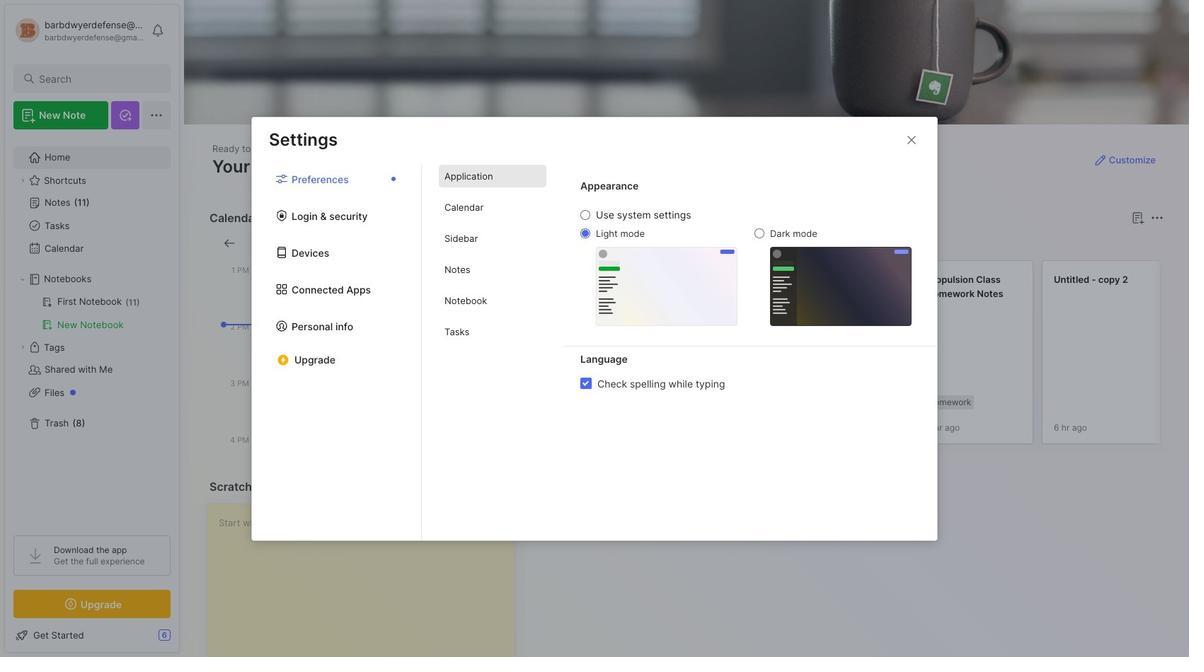 Task type: describe. For each thing, give the bounding box(es) containing it.
main element
[[0, 0, 184, 658]]

expand tags image
[[18, 343, 27, 352]]

close image
[[903, 131, 920, 148]]



Task type: vqa. For each thing, say whether or not it's contained in the screenshot.
TEXT button
no



Task type: locate. For each thing, give the bounding box(es) containing it.
None search field
[[39, 70, 158, 87]]

option group
[[580, 209, 912, 326]]

tab list
[[252, 165, 422, 540], [422, 165, 563, 540], [535, 235, 1162, 252]]

group
[[13, 291, 170, 336]]

None radio
[[580, 229, 590, 239]]

tab
[[439, 165, 546, 188], [439, 196, 546, 219], [439, 227, 546, 250], [535, 235, 577, 252], [583, 235, 640, 252], [439, 258, 546, 281], [439, 290, 546, 312], [439, 321, 546, 343]]

tree
[[5, 138, 179, 523]]

None radio
[[580, 210, 590, 220], [755, 229, 765, 239], [580, 210, 590, 220], [755, 229, 765, 239]]

Start writing… text field
[[219, 505, 514, 658]]

none search field inside main element
[[39, 70, 158, 87]]

None checkbox
[[580, 378, 592, 389]]

row group
[[533, 261, 1189, 453]]

Search text field
[[39, 72, 158, 86]]

group inside "tree"
[[13, 291, 170, 336]]

tree inside main element
[[5, 138, 179, 523]]

expand notebooks image
[[18, 275, 27, 284]]



